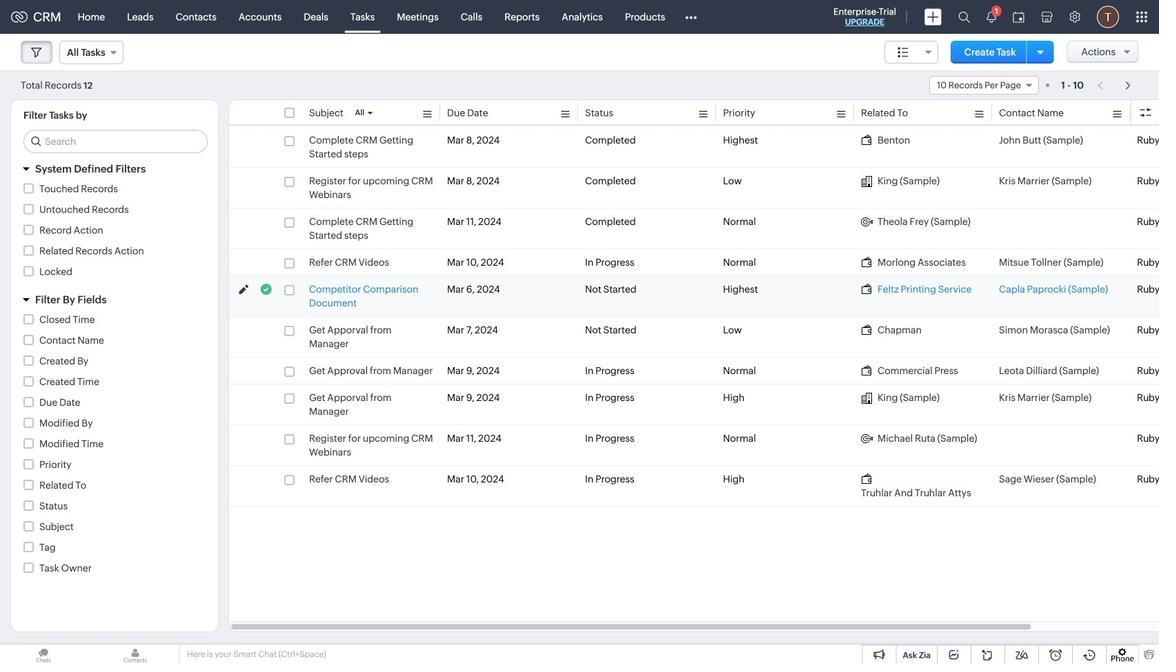 Task type: locate. For each thing, give the bounding box(es) containing it.
Other Modules field
[[677, 6, 706, 28]]

none field 'size'
[[885, 41, 939, 64]]

profile image
[[1097, 6, 1120, 28]]

row group
[[229, 127, 1160, 507]]

None field
[[59, 41, 123, 64], [885, 41, 939, 64], [930, 76, 1039, 95], [59, 41, 123, 64], [930, 76, 1039, 95]]

search element
[[950, 0, 979, 34]]

calendar image
[[1013, 11, 1025, 22]]

create menu element
[[917, 0, 950, 33]]



Task type: describe. For each thing, give the bounding box(es) containing it.
logo image
[[11, 11, 28, 22]]

contacts image
[[92, 645, 179, 664]]

signals element
[[979, 0, 1005, 34]]

chats image
[[0, 645, 87, 664]]

Search text field
[[24, 130, 207, 153]]

create menu image
[[925, 9, 942, 25]]

size image
[[898, 46, 909, 59]]

search image
[[959, 11, 970, 23]]

profile element
[[1089, 0, 1128, 33]]



Task type: vqa. For each thing, say whether or not it's contained in the screenshot.
Signals element
yes



